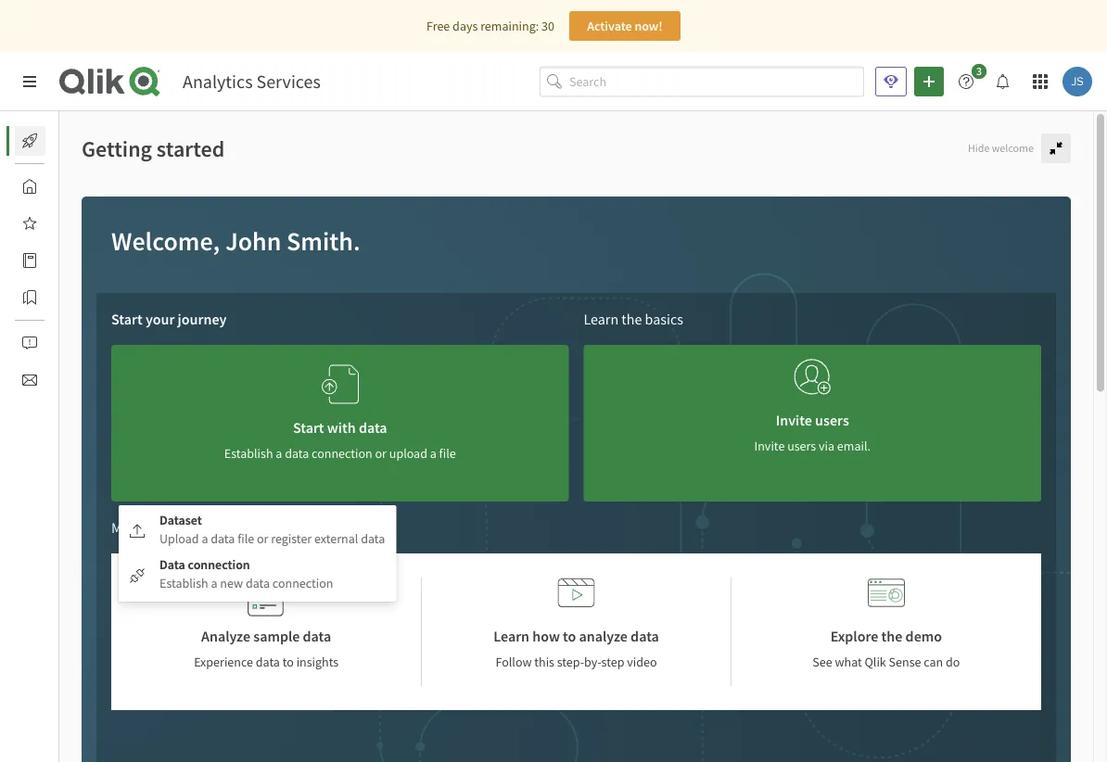 Task type: locate. For each thing, give the bounding box(es) containing it.
activate now! link
[[570, 11, 681, 41]]

step
[[602, 654, 625, 671]]

users
[[816, 411, 850, 430], [788, 438, 817, 455]]

0 vertical spatial establish
[[224, 445, 273, 462]]

learn left basics
[[584, 310, 619, 328]]

invite down invite users image
[[776, 411, 813, 430]]

analyze
[[579, 627, 628, 646]]

activate now!
[[587, 18, 663, 34]]

connection inside start with data establish a data connection or upload a file
[[312, 445, 373, 462]]

data up video
[[631, 627, 660, 646]]

free days remaining: 30
[[427, 18, 555, 34]]

to right how
[[563, 627, 577, 646]]

to down sample
[[283, 654, 294, 671]]

data up dataset upload a data file or register external data
[[285, 445, 309, 462]]

qlik
[[865, 654, 887, 671]]

start with data image
[[322, 360, 359, 409]]

start for with
[[293, 418, 324, 437]]

days
[[453, 18, 478, 34]]

0 vertical spatial to
[[563, 627, 577, 646]]

a left the new
[[211, 575, 218, 592]]

0 horizontal spatial the
[[622, 310, 642, 328]]

start
[[111, 310, 143, 328], [293, 418, 324, 437]]

0 horizontal spatial file
[[238, 530, 254, 547]]

file inside start with data establish a data connection or upload a file
[[439, 445, 456, 462]]

learn
[[584, 310, 619, 328], [494, 627, 530, 646]]

0 vertical spatial users
[[816, 411, 850, 430]]

via
[[819, 438, 835, 455]]

invite users image
[[794, 353, 832, 402]]

file right "upload"
[[439, 445, 456, 462]]

file up data connection establish a new data connection
[[238, 530, 254, 547]]

0 vertical spatial the
[[622, 310, 642, 328]]

start left your
[[111, 310, 143, 328]]

1 vertical spatial the
[[882, 627, 903, 646]]

1 vertical spatial file
[[238, 530, 254, 547]]

open sidebar menu image
[[22, 74, 37, 89]]

1 vertical spatial establish
[[160, 575, 208, 592]]

the up sense
[[882, 627, 903, 646]]

or
[[375, 445, 387, 462], [257, 530, 269, 547]]

connection down with on the bottom left of page
[[312, 445, 373, 462]]

remaining:
[[481, 18, 539, 34]]

catalog
[[59, 252, 101, 269]]

1 vertical spatial or
[[257, 530, 269, 547]]

basics
[[645, 310, 684, 328]]

establish
[[224, 445, 273, 462], [160, 575, 208, 592]]

learn up 'follow'
[[494, 627, 530, 646]]

connection for establish
[[273, 575, 333, 592]]

to
[[563, 627, 577, 646], [283, 654, 294, 671]]

0 horizontal spatial to
[[283, 654, 294, 671]]

users up via
[[816, 411, 850, 430]]

data connection establish a new data connection
[[160, 556, 333, 592]]

0 vertical spatial connection
[[312, 445, 373, 462]]

0 horizontal spatial learn
[[494, 627, 530, 646]]

1 horizontal spatial file
[[439, 445, 456, 462]]

0 vertical spatial learn
[[584, 310, 619, 328]]

1 horizontal spatial learn
[[584, 310, 619, 328]]

home link
[[15, 172, 92, 201]]

analyze sample data image
[[248, 569, 285, 618]]

dataset upload a data file or register external data
[[160, 512, 385, 547]]

1 horizontal spatial establish
[[224, 445, 273, 462]]

favorites image
[[22, 216, 37, 231]]

1 horizontal spatial or
[[375, 445, 387, 462]]

data up insights
[[303, 627, 332, 646]]

menu
[[119, 506, 396, 602]]

data
[[359, 418, 387, 437], [285, 445, 309, 462], [211, 530, 235, 547], [361, 530, 385, 547], [246, 575, 270, 592], [303, 627, 332, 646], [631, 627, 660, 646], [256, 654, 280, 671]]

file
[[439, 445, 456, 462], [238, 530, 254, 547]]

a
[[276, 445, 282, 462], [430, 445, 437, 462], [202, 530, 208, 547], [211, 575, 218, 592]]

catalog image
[[22, 253, 37, 268]]

connection
[[312, 445, 373, 462], [188, 556, 250, 573], [273, 575, 333, 592]]

analytics services element
[[183, 70, 321, 93]]

connection up the new
[[188, 556, 250, 573]]

1 vertical spatial connection
[[188, 556, 250, 573]]

getting started image
[[22, 134, 37, 148]]

or left register
[[257, 530, 269, 547]]

welcome, john smith. main content
[[59, 111, 1108, 763]]

start inside start with data establish a data connection or upload a file
[[293, 418, 324, 437]]

1 horizontal spatial to
[[563, 627, 577, 646]]

1 horizontal spatial the
[[882, 627, 903, 646]]

establish up dataset upload a data file or register external data
[[224, 445, 273, 462]]

0 horizontal spatial establish
[[160, 575, 208, 592]]

home image
[[22, 179, 37, 194]]

to inside "analyze sample data experience data to insights"
[[283, 654, 294, 671]]

0 vertical spatial or
[[375, 445, 387, 462]]

explore
[[831, 627, 879, 646]]

explore the demo image
[[868, 569, 905, 618]]

1 vertical spatial to
[[283, 654, 294, 671]]

0 horizontal spatial or
[[257, 530, 269, 547]]

1 vertical spatial start
[[293, 418, 324, 437]]

learn inside learn how to analyze data follow this step-by-step video
[[494, 627, 530, 646]]

upload
[[160, 530, 199, 547]]

users left via
[[788, 438, 817, 455]]

or left "upload"
[[375, 445, 387, 462]]

getting started
[[82, 135, 225, 162]]

start for your
[[111, 310, 143, 328]]

invite left via
[[755, 438, 785, 455]]

learn how to analyze data follow this step-by-step video
[[494, 627, 660, 671]]

invite
[[776, 411, 813, 430], [755, 438, 785, 455]]

the
[[622, 310, 642, 328], [882, 627, 903, 646]]

a up dataset upload a data file or register external data
[[276, 445, 282, 462]]

a right the 'upload'
[[202, 530, 208, 547]]

0 vertical spatial start
[[111, 310, 143, 328]]

home
[[59, 178, 92, 195]]

the inside explore the demo see what qlik sense can do
[[882, 627, 903, 646]]

1 horizontal spatial start
[[293, 418, 324, 437]]

1 vertical spatial learn
[[494, 627, 530, 646]]

2 vertical spatial connection
[[273, 575, 333, 592]]

the left basics
[[622, 310, 642, 328]]

start left with on the bottom left of page
[[293, 418, 324, 437]]

data right the new
[[246, 575, 270, 592]]

0 horizontal spatial start
[[111, 310, 143, 328]]

0 vertical spatial file
[[439, 445, 456, 462]]

resources
[[146, 519, 205, 537]]

how
[[533, 627, 560, 646]]

connection down register
[[273, 575, 333, 592]]

this
[[535, 654, 555, 671]]

alerts image
[[22, 336, 37, 351]]

establish down data
[[160, 575, 208, 592]]

follow
[[496, 654, 532, 671]]



Task type: vqa. For each thing, say whether or not it's contained in the screenshot.
the
yes



Task type: describe. For each thing, give the bounding box(es) containing it.
learn for learn the basics
[[584, 310, 619, 328]]

learn how to analyze data image
[[558, 569, 595, 618]]

by-
[[585, 654, 602, 671]]

sense
[[889, 654, 922, 671]]

data right the external
[[361, 530, 385, 547]]

to inside learn how to analyze data follow this step-by-step video
[[563, 627, 577, 646]]

see
[[813, 654, 833, 671]]

navigation pane element
[[0, 119, 101, 403]]

started
[[157, 135, 225, 162]]

collections image
[[22, 290, 37, 305]]

the for learn
[[622, 310, 642, 328]]

email.
[[838, 438, 871, 455]]

demo
[[906, 627, 943, 646]]

analytics
[[183, 70, 253, 93]]

hide welcome image
[[1049, 141, 1064, 156]]

what
[[835, 654, 863, 671]]

establish inside start with data establish a data connection or upload a file
[[224, 445, 273, 462]]

alerts link
[[15, 328, 90, 358]]

data inside data connection establish a new data connection
[[246, 575, 270, 592]]

smith.
[[287, 225, 361, 257]]

new
[[220, 575, 243, 592]]

now!
[[635, 18, 663, 34]]

journey
[[178, 310, 227, 328]]

analyze
[[201, 627, 251, 646]]

start with data establish a data connection or upload a file
[[224, 418, 456, 462]]

data up data connection establish a new data connection
[[211, 530, 235, 547]]

establish inside data connection establish a new data connection
[[160, 575, 208, 592]]

free
[[427, 18, 450, 34]]

analyze sample data experience data to insights
[[194, 627, 339, 671]]

or inside dataset upload a data file or register external data
[[257, 530, 269, 547]]

welcome,
[[111, 225, 220, 257]]

menu containing dataset
[[119, 506, 396, 602]]

external
[[315, 530, 359, 547]]

the for explore
[[882, 627, 903, 646]]

more
[[111, 519, 143, 537]]

data
[[160, 556, 185, 573]]

data inside learn how to analyze data follow this step-by-step video
[[631, 627, 660, 646]]

learn for learn how to analyze data follow this step-by-step video
[[494, 627, 530, 646]]

subscriptions image
[[22, 373, 37, 388]]

data right with on the bottom left of page
[[359, 418, 387, 437]]

getting
[[82, 135, 152, 162]]

connection for data
[[312, 445, 373, 462]]

catalog link
[[15, 246, 101, 276]]

upload
[[389, 445, 428, 462]]

1 vertical spatial users
[[788, 438, 817, 455]]

welcome, john smith.
[[111, 225, 361, 257]]

30
[[542, 18, 555, 34]]

video
[[627, 654, 657, 671]]

alerts
[[59, 335, 90, 352]]

can
[[924, 654, 944, 671]]

invite users invite users via email.
[[755, 411, 871, 455]]

Search text field
[[570, 67, 865, 97]]

explore the demo see what qlik sense can do
[[813, 627, 961, 671]]

a inside data connection establish a new data connection
[[211, 575, 218, 592]]

sample
[[254, 627, 300, 646]]

learn the basics
[[584, 310, 684, 328]]

insights
[[297, 654, 339, 671]]

dataset
[[160, 512, 202, 529]]

register
[[271, 530, 312, 547]]

services
[[257, 70, 321, 93]]

a right "upload"
[[430, 445, 437, 462]]

your
[[146, 310, 175, 328]]

or inside start with data establish a data connection or upload a file
[[375, 445, 387, 462]]

a inside dataset upload a data file or register external data
[[202, 530, 208, 547]]

with
[[327, 418, 356, 437]]

file inside dataset upload a data file or register external data
[[238, 530, 254, 547]]

searchbar element
[[540, 67, 865, 97]]

data down sample
[[256, 654, 280, 671]]

step-
[[557, 654, 585, 671]]

0 vertical spatial invite
[[776, 411, 813, 430]]

more resources
[[111, 519, 205, 537]]

do
[[946, 654, 961, 671]]

analytics services
[[183, 70, 321, 93]]

1 vertical spatial invite
[[755, 438, 785, 455]]

activate
[[587, 18, 632, 34]]

experience
[[194, 654, 253, 671]]

ask insight advisor image
[[884, 74, 899, 89]]

john
[[225, 225, 282, 257]]

start your journey
[[111, 310, 227, 328]]



